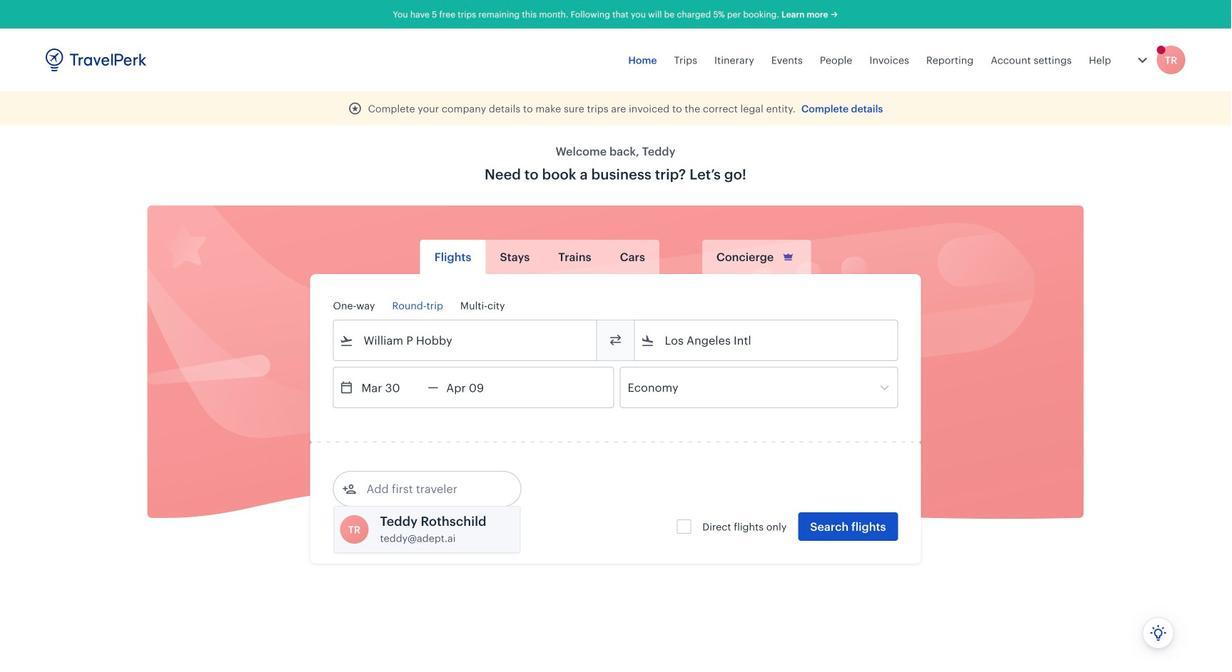 Task type: describe. For each thing, give the bounding box(es) containing it.
Depart text field
[[354, 368, 428, 408]]



Task type: locate. For each thing, give the bounding box(es) containing it.
Add first traveler search field
[[356, 477, 505, 500]]

To search field
[[655, 329, 879, 352]]

Return text field
[[438, 368, 513, 408]]

From search field
[[354, 329, 578, 352]]



